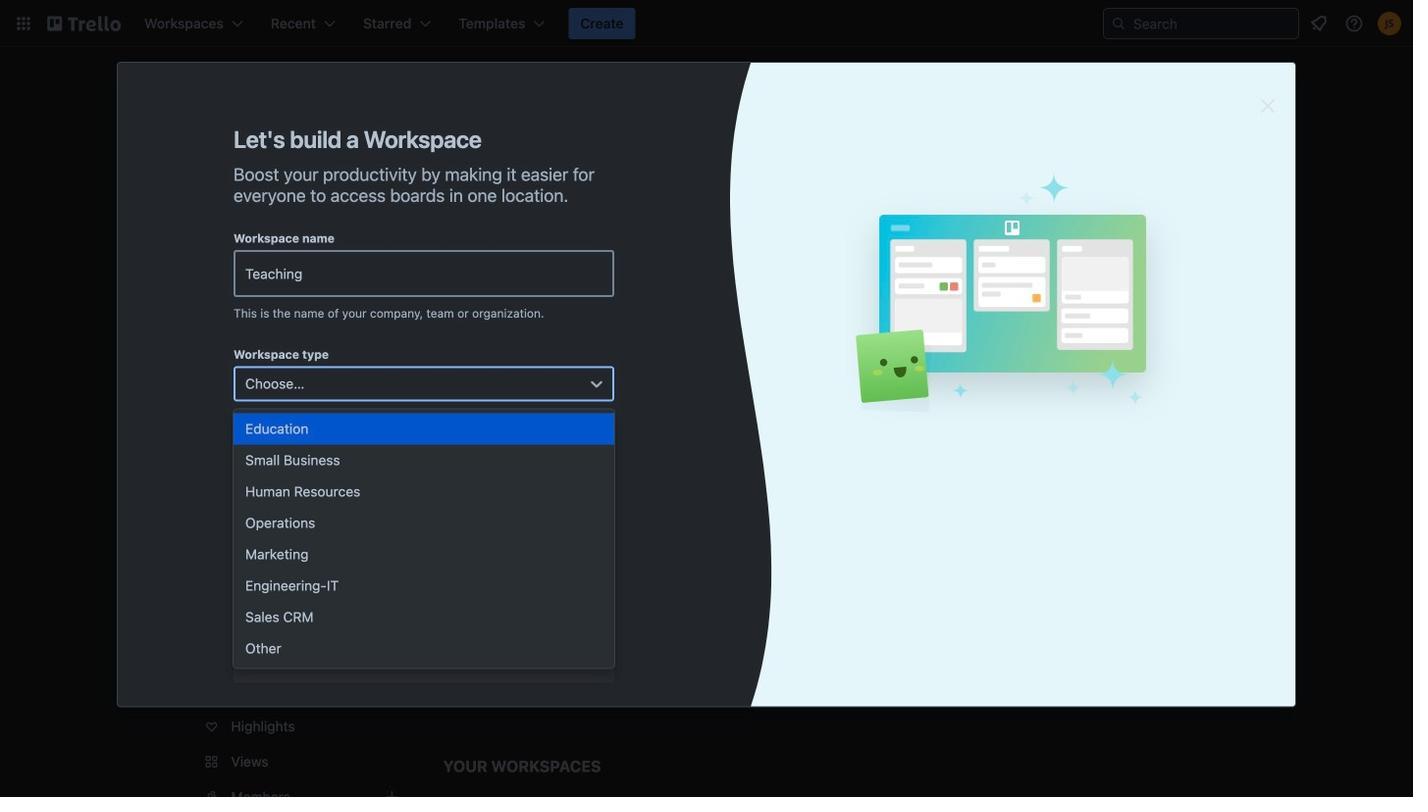 Task type: vqa. For each thing, say whether or not it's contained in the screenshot.
search field in the right top of the page
yes



Task type: locate. For each thing, give the bounding box(es) containing it.
Taco's Co. text field
[[234, 250, 614, 297]]

john smith (johnsmith38824343) image
[[1378, 12, 1401, 35]]

add image
[[380, 437, 404, 460]]

open information menu image
[[1345, 14, 1364, 33]]

0 notifications image
[[1307, 12, 1331, 35]]



Task type: describe. For each thing, give the bounding box(es) containing it.
search image
[[1111, 16, 1127, 31]]

add image
[[380, 786, 404, 798]]

Our team organizes everything here. text field
[[234, 445, 614, 579]]

primary element
[[0, 0, 1413, 47]]

Search field
[[1127, 10, 1298, 37]]



